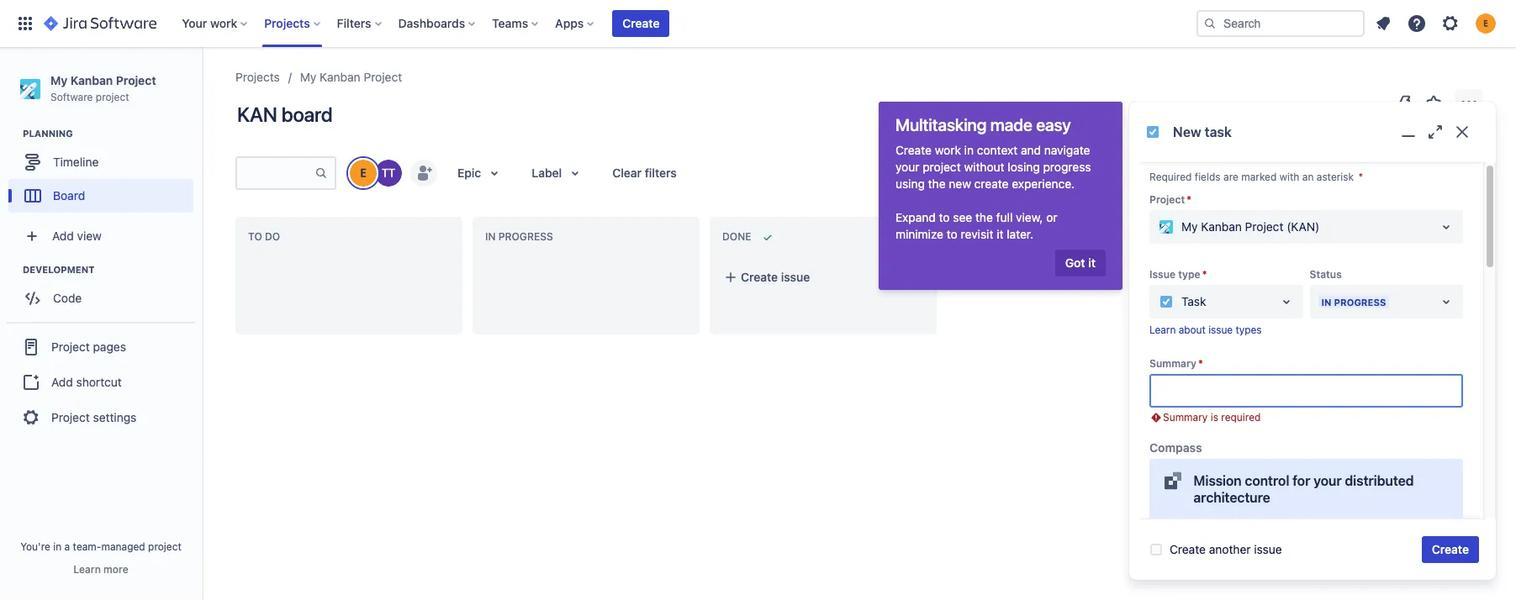 Task type: describe. For each thing, give the bounding box(es) containing it.
code link
[[8, 282, 193, 315]]

my kanban project link
[[300, 67, 402, 87]]

minimize image
[[1398, 122, 1419, 142]]

project inside 'my kanban project software project'
[[96, 91, 129, 103]]

your
[[896, 160, 919, 174]]

* right type
[[1202, 268, 1207, 281]]

projects link
[[235, 67, 280, 87]]

create
[[974, 177, 1009, 191]]

without
[[964, 160, 1004, 174]]

is
[[1211, 411, 1218, 424]]

add shortcut button
[[7, 366, 195, 400]]

* down required
[[1187, 194, 1191, 206]]

Search this board text field
[[237, 158, 314, 188]]

expand to see the full view, or minimize to revisit it later. got it
[[896, 210, 1096, 270]]

task
[[1205, 124, 1232, 139]]

multitasking
[[896, 115, 987, 135]]

project left (kan)
[[1245, 220, 1284, 234]]

add for add shortcut
[[51, 375, 73, 389]]

create button inside 'primary' element
[[612, 10, 670, 37]]

your work
[[182, 16, 237, 30]]

1 horizontal spatial project
[[148, 541, 182, 553]]

context
[[977, 143, 1018, 157]]

learn more button
[[73, 563, 128, 577]]

create inside multitasking made easy create work in context and navigate your project without losing progress using the new create experience.
[[896, 143, 932, 157]]

board
[[53, 188, 85, 202]]

managed
[[101, 541, 145, 553]]

to
[[248, 231, 262, 243]]

clear filters
[[612, 166, 677, 180]]

summary *
[[1149, 357, 1203, 370]]

issue type *
[[1149, 268, 1207, 281]]

Search field
[[1197, 10, 1365, 37]]

view
[[77, 229, 102, 243]]

software
[[50, 91, 93, 103]]

work inside popup button
[[210, 16, 237, 30]]

my for my kanban project software project
[[50, 73, 67, 87]]

add people image
[[414, 163, 434, 183]]

asterisk
[[1317, 171, 1354, 183]]

group
[[1259, 167, 1292, 178]]

1 vertical spatial to
[[947, 227, 958, 241]]

learn about issue types
[[1149, 324, 1262, 336]]

summary is required
[[1163, 411, 1261, 424]]

your work button
[[177, 10, 254, 37]]

clear filters button
[[602, 160, 687, 187]]

teams
[[492, 16, 528, 30]]

filters button
[[332, 10, 388, 37]]

learn about issue types link
[[1149, 324, 1262, 336]]

issue for learn
[[1208, 324, 1233, 336]]

expand
[[896, 210, 936, 225]]

view,
[[1016, 210, 1043, 225]]

my for my kanban project
[[300, 70, 316, 84]]

timeline link
[[8, 146, 193, 179]]

create issue
[[741, 270, 810, 284]]

1 horizontal spatial create button
[[1422, 536, 1479, 563]]

create inside 'primary' element
[[623, 16, 660, 30]]

full
[[996, 210, 1013, 225]]

and
[[1021, 143, 1041, 157]]

insights
[[1428, 166, 1472, 180]]

timeline
[[53, 155, 99, 169]]

required
[[1221, 411, 1261, 424]]

create column image
[[950, 220, 970, 240]]

learn for learn about issue types
[[1149, 324, 1176, 336]]

apps button
[[550, 10, 601, 37]]

add shortcut
[[51, 375, 122, 389]]

new
[[949, 177, 971, 191]]

insights image
[[1405, 163, 1425, 183]]

compass
[[1149, 440, 1202, 455]]

project settings link
[[7, 400, 195, 437]]

you're
[[20, 541, 50, 553]]

shortcut
[[76, 375, 122, 389]]

0 horizontal spatial in
[[485, 231, 496, 243]]

eloisefrancis23 image
[[350, 160, 377, 187]]

projects button
[[259, 10, 327, 37]]

primary element
[[10, 0, 1197, 47]]

0 horizontal spatial it
[[997, 227, 1004, 241]]

project inside multitasking made easy create work in context and navigate your project without losing progress using the new create experience.
[[923, 160, 961, 174]]

team-
[[73, 541, 101, 553]]

settings image
[[1440, 13, 1461, 34]]

fields
[[1195, 171, 1221, 183]]

your profile and settings image
[[1476, 13, 1496, 34]]

project pages link
[[7, 329, 195, 366]]

projects for projects popup button
[[264, 16, 310, 30]]

* right asterisk
[[1358, 171, 1363, 183]]

automations menu button icon image
[[1395, 92, 1415, 112]]

navigate
[[1044, 143, 1090, 157]]

1 horizontal spatial it
[[1088, 256, 1096, 270]]

(kan)
[[1287, 220, 1320, 234]]

see
[[953, 210, 972, 225]]

add view
[[52, 229, 102, 243]]

dashboards button
[[393, 10, 482, 37]]

issue inside button
[[781, 270, 810, 284]]

star kan board image
[[1424, 92, 1444, 113]]

my kanban project (kan)
[[1181, 220, 1320, 234]]

progress
[[1043, 160, 1091, 174]]

another
[[1209, 542, 1251, 557]]

the inside multitasking made easy create work in context and navigate your project without losing progress using the new create experience.
[[928, 177, 946, 191]]

minimize
[[896, 227, 944, 241]]

project *
[[1149, 194, 1191, 206]]

board link
[[8, 179, 193, 213]]

types
[[1236, 324, 1262, 336]]

1 vertical spatial in
[[1321, 297, 1332, 307]]

issue
[[1149, 268, 1176, 281]]

marked
[[1241, 171, 1277, 183]]

your
[[182, 16, 207, 30]]



Task type: locate. For each thing, give the bounding box(es) containing it.
clear
[[612, 166, 642, 180]]

banner containing your work
[[0, 0, 1516, 47]]

group containing project pages
[[7, 322, 195, 442]]

1 horizontal spatial in
[[1321, 297, 1332, 307]]

issue for create
[[1254, 542, 1282, 557]]

0 horizontal spatial work
[[210, 16, 237, 30]]

progress
[[498, 231, 553, 243], [1334, 297, 1386, 307]]

0 vertical spatial in
[[485, 231, 496, 243]]

using
[[896, 177, 925, 191]]

projects inside popup button
[[264, 16, 310, 30]]

project
[[364, 70, 402, 84], [116, 73, 156, 87], [1149, 194, 1185, 206], [1245, 220, 1284, 234], [51, 340, 90, 354], [51, 410, 90, 424]]

2 horizontal spatial project
[[923, 160, 961, 174]]

add for add view
[[52, 229, 74, 243]]

in
[[485, 231, 496, 243], [1321, 297, 1332, 307]]

error image
[[1149, 411, 1163, 424]]

revisit
[[961, 227, 993, 241]]

development group
[[8, 263, 201, 321]]

got
[[1065, 256, 1085, 270]]

it right got
[[1088, 256, 1096, 270]]

create
[[623, 16, 660, 30], [896, 143, 932, 157], [741, 270, 778, 284], [1170, 542, 1206, 557], [1432, 542, 1469, 557]]

appswitcher icon image
[[15, 13, 35, 34]]

the up revisit
[[975, 210, 993, 225]]

planning image
[[3, 124, 23, 144]]

project down required
[[1149, 194, 1185, 206]]

kan
[[237, 103, 277, 126]]

0 vertical spatial summary
[[1149, 357, 1197, 370]]

1 vertical spatial create button
[[1422, 536, 1479, 563]]

0 vertical spatial work
[[210, 16, 237, 30]]

kanban up "software" at the top of the page
[[70, 73, 113, 87]]

status
[[1310, 268, 1342, 281]]

project up new
[[923, 160, 961, 174]]

project up add shortcut
[[51, 340, 90, 354]]

issue
[[781, 270, 810, 284], [1208, 324, 1233, 336], [1254, 542, 1282, 557]]

got it button
[[1055, 250, 1106, 277]]

1 vertical spatial work
[[935, 143, 961, 157]]

type
[[1178, 268, 1200, 281]]

my down the project *
[[1181, 220, 1198, 234]]

open image for my kanban project (kan)
[[1436, 217, 1456, 237]]

work inside multitasking made easy create work in context and navigate your project without losing progress using the new create experience.
[[935, 143, 961, 157]]

project right "software" at the top of the page
[[96, 91, 129, 103]]

0 vertical spatial projects
[[264, 16, 310, 30]]

0 vertical spatial learn
[[1149, 324, 1176, 336]]

new task
[[1173, 124, 1232, 139]]

group by
[[1259, 167, 1307, 178]]

1 vertical spatial summary
[[1163, 411, 1208, 424]]

by
[[1294, 167, 1307, 178]]

2 horizontal spatial kanban
[[1201, 220, 1242, 234]]

experience.
[[1012, 177, 1075, 191]]

kanban down are
[[1201, 220, 1242, 234]]

0 horizontal spatial learn
[[73, 563, 101, 576]]

kanban up board
[[320, 70, 360, 84]]

in up without
[[964, 143, 974, 157]]

1 horizontal spatial the
[[975, 210, 993, 225]]

summary
[[1149, 357, 1197, 370], [1163, 411, 1208, 424]]

1 horizontal spatial work
[[935, 143, 961, 157]]

to
[[939, 210, 950, 225], [947, 227, 958, 241]]

done
[[722, 231, 751, 243]]

learn more
[[73, 563, 128, 576]]

add inside popup button
[[52, 229, 74, 243]]

pages
[[93, 340, 126, 354]]

discard & close image
[[1452, 122, 1472, 142]]

0 horizontal spatial issue
[[781, 270, 810, 284]]

easy
[[1036, 115, 1071, 135]]

learn left about
[[1149, 324, 1176, 336]]

project settings
[[51, 410, 136, 424]]

project inside 'my kanban project software project'
[[116, 73, 156, 87]]

sidebar navigation image
[[183, 67, 220, 101]]

kanban for my kanban project (kan)
[[1201, 220, 1242, 234]]

add left view
[[52, 229, 74, 243]]

task
[[1181, 294, 1206, 309]]

the inside expand to see the full view, or minimize to revisit it later. got it
[[975, 210, 993, 225]]

0 vertical spatial to
[[939, 210, 950, 225]]

0 vertical spatial progress
[[498, 231, 553, 243]]

create inside create issue button
[[741, 270, 778, 284]]

1 vertical spatial in progress
[[1321, 297, 1386, 307]]

1 vertical spatial progress
[[1334, 297, 1386, 307]]

1 vertical spatial in
[[53, 541, 62, 553]]

teams button
[[487, 10, 545, 37]]

multitasking made easy create work in context and navigate your project without losing progress using the new create experience.
[[896, 115, 1091, 191]]

my kanban project
[[300, 70, 402, 84]]

1 horizontal spatial progress
[[1334, 297, 1386, 307]]

create issue button
[[714, 262, 933, 293]]

learn for learn more
[[73, 563, 101, 576]]

0 vertical spatial in
[[964, 143, 974, 157]]

project left "sidebar navigation" image
[[116, 73, 156, 87]]

0 horizontal spatial in
[[53, 541, 62, 553]]

a
[[64, 541, 70, 553]]

add inside 'button'
[[51, 375, 73, 389]]

0 horizontal spatial in progress
[[485, 231, 553, 243]]

made
[[990, 115, 1032, 135]]

summary left 'is'
[[1163, 411, 1208, 424]]

project pages
[[51, 340, 126, 354]]

0 vertical spatial in progress
[[485, 231, 553, 243]]

1 vertical spatial projects
[[235, 70, 280, 84]]

work right your on the left of the page
[[210, 16, 237, 30]]

summary for summary *
[[1149, 357, 1197, 370]]

create another issue
[[1170, 542, 1282, 557]]

more
[[103, 563, 128, 576]]

1 vertical spatial learn
[[73, 563, 101, 576]]

required fields are marked with an asterisk *
[[1149, 171, 1363, 183]]

add left shortcut
[[51, 375, 73, 389]]

in left a
[[53, 541, 62, 553]]

filters
[[337, 16, 371, 30]]

projects up projects link
[[264, 16, 310, 30]]

open image
[[1436, 217, 1456, 237], [1276, 292, 1296, 312], [1436, 292, 1456, 312]]

1 vertical spatial project
[[923, 160, 961, 174]]

go full screen image
[[1425, 122, 1445, 142]]

1 horizontal spatial learn
[[1149, 324, 1176, 336]]

you're in a team-managed project
[[20, 541, 182, 553]]

are
[[1223, 171, 1239, 183]]

my inside 'my kanban project software project'
[[50, 73, 67, 87]]

2 vertical spatial project
[[148, 541, 182, 553]]

1 horizontal spatial in
[[964, 143, 974, 157]]

in inside multitasking made easy create work in context and navigate your project without losing progress using the new create experience.
[[964, 143, 974, 157]]

1 horizontal spatial in progress
[[1321, 297, 1386, 307]]

add view button
[[10, 220, 192, 253]]

0 vertical spatial project
[[96, 91, 129, 103]]

kanban inside 'my kanban project software project'
[[70, 73, 113, 87]]

new
[[1173, 124, 1201, 139]]

filters
[[645, 166, 677, 180]]

0 vertical spatial issue
[[781, 270, 810, 284]]

1 vertical spatial it
[[1088, 256, 1096, 270]]

1 vertical spatial issue
[[1208, 324, 1233, 336]]

my up board
[[300, 70, 316, 84]]

* down learn about issue types link
[[1198, 357, 1203, 370]]

None text field
[[1151, 376, 1461, 406]]

it down full on the top
[[997, 227, 1004, 241]]

0 horizontal spatial the
[[928, 177, 946, 191]]

1 horizontal spatial issue
[[1208, 324, 1233, 336]]

the
[[928, 177, 946, 191], [975, 210, 993, 225]]

work down multitasking
[[935, 143, 961, 157]]

2 vertical spatial issue
[[1254, 542, 1282, 557]]

new task image
[[1146, 125, 1160, 139]]

0 vertical spatial create button
[[612, 10, 670, 37]]

*
[[1358, 171, 1363, 183], [1187, 194, 1191, 206], [1202, 268, 1207, 281], [1198, 357, 1203, 370]]

0 vertical spatial the
[[928, 177, 946, 191]]

to left see
[[939, 210, 950, 225]]

0 horizontal spatial my
[[50, 73, 67, 87]]

work
[[210, 16, 237, 30], [935, 143, 961, 157]]

to do
[[248, 231, 280, 243]]

kanban for my kanban project software project
[[70, 73, 113, 87]]

do
[[265, 231, 280, 243]]

to down see
[[947, 227, 958, 241]]

learn inside button
[[73, 563, 101, 576]]

banner
[[0, 0, 1516, 47]]

group
[[7, 322, 195, 442]]

0 vertical spatial it
[[997, 227, 1004, 241]]

terry turtle image
[[375, 160, 402, 187]]

projects for projects link
[[235, 70, 280, 84]]

required
[[1149, 171, 1192, 183]]

dashboards
[[398, 16, 465, 30]]

kan board
[[237, 103, 332, 126]]

my kanban project software project
[[50, 73, 156, 103]]

2 horizontal spatial issue
[[1254, 542, 1282, 557]]

apps
[[555, 16, 584, 30]]

development image
[[3, 260, 23, 280]]

with
[[1280, 171, 1299, 183]]

1 vertical spatial the
[[975, 210, 993, 225]]

projects up "kan"
[[235, 70, 280, 84]]

development
[[23, 264, 95, 275]]

learn
[[1149, 324, 1176, 336], [73, 563, 101, 576]]

learn down the team-
[[73, 563, 101, 576]]

0 vertical spatial add
[[52, 229, 74, 243]]

project right managed
[[148, 541, 182, 553]]

0 horizontal spatial create button
[[612, 10, 670, 37]]

jira software image
[[44, 13, 157, 34], [44, 13, 157, 34]]

project
[[96, 91, 129, 103], [923, 160, 961, 174], [148, 541, 182, 553]]

0 horizontal spatial project
[[96, 91, 129, 103]]

planning
[[23, 128, 73, 139]]

help image
[[1407, 13, 1427, 34]]

0 horizontal spatial progress
[[498, 231, 553, 243]]

insights button
[[1395, 160, 1482, 187]]

1 vertical spatial add
[[51, 375, 73, 389]]

summary for summary is required
[[1163, 411, 1208, 424]]

notifications image
[[1373, 13, 1393, 34]]

project down filters popup button
[[364, 70, 402, 84]]

kanban for my kanban project
[[320, 70, 360, 84]]

the left new
[[928, 177, 946, 191]]

search image
[[1203, 17, 1217, 30]]

my for my kanban project (kan)
[[1181, 220, 1198, 234]]

my
[[300, 70, 316, 84], [50, 73, 67, 87], [1181, 220, 1198, 234]]

losing
[[1008, 160, 1040, 174]]

open image for task
[[1276, 292, 1296, 312]]

summary down about
[[1149, 357, 1197, 370]]

project down add shortcut
[[51, 410, 90, 424]]

planning group
[[8, 127, 201, 218]]

board
[[281, 103, 332, 126]]

0 horizontal spatial kanban
[[70, 73, 113, 87]]

2 horizontal spatial my
[[1181, 220, 1198, 234]]

my up "software" at the top of the page
[[50, 73, 67, 87]]

more image
[[1459, 92, 1479, 113]]

settings
[[93, 410, 136, 424]]

1 horizontal spatial my
[[300, 70, 316, 84]]

it
[[997, 227, 1004, 241], [1088, 256, 1096, 270]]

1 horizontal spatial kanban
[[320, 70, 360, 84]]



Task type: vqa. For each thing, say whether or not it's contained in the screenshot.
'Create column' icon
yes



